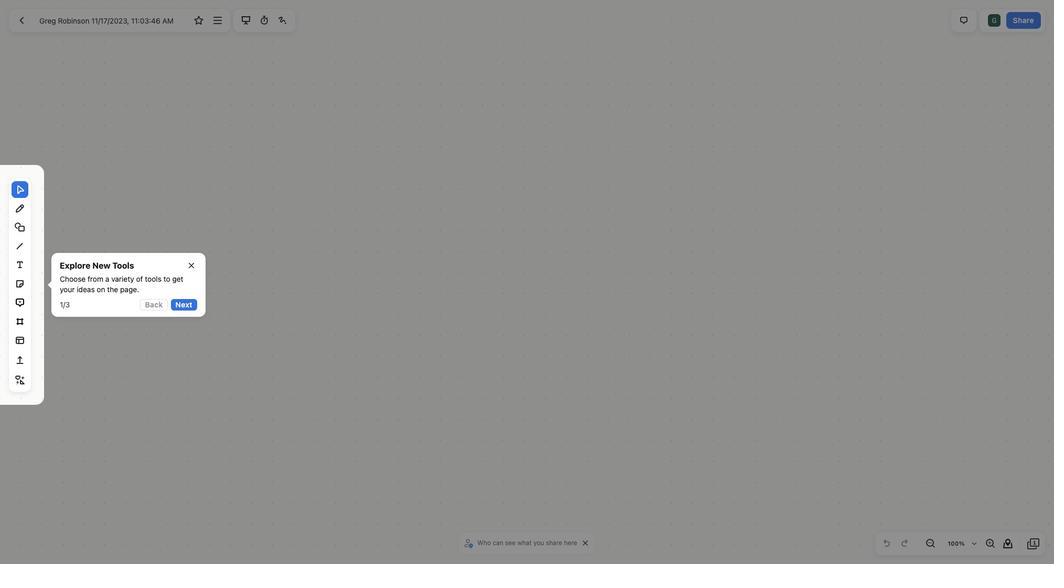 Task type: describe. For each thing, give the bounding box(es) containing it.
choose
[[60, 275, 86, 284]]

tools
[[145, 275, 161, 284]]

present image
[[239, 14, 252, 27]]

star this whiteboard image
[[193, 14, 205, 27]]

more tools image
[[14, 374, 26, 387]]

you
[[533, 540, 544, 548]]

tools
[[112, 261, 134, 271]]

1
[[60, 300, 63, 309]]

of
[[136, 275, 143, 284]]

timer image
[[258, 14, 270, 27]]

choose from a variety of tools to get your ideas on the page.
[[60, 275, 183, 294]]

share button
[[1006, 12, 1041, 29]]

%
[[959, 541, 965, 548]]

who can see what you share here
[[477, 540, 577, 548]]

upload pdfs and images image
[[14, 354, 26, 367]]

100
[[948, 541, 959, 548]]

laser image
[[276, 14, 289, 27]]

who can see what you share here button
[[463, 536, 580, 552]]

the
[[107, 285, 118, 294]]

explore new tools element
[[60, 260, 134, 272]]

to
[[163, 275, 170, 284]]

see
[[505, 540, 516, 548]]

variety
[[111, 275, 134, 284]]

share
[[1013, 16, 1034, 25]]

dashboard image
[[15, 14, 28, 27]]

next
[[175, 301, 192, 309]]

100 %
[[948, 541, 965, 548]]

your
[[60, 285, 75, 294]]

page.
[[120, 285, 139, 294]]

on
[[97, 285, 105, 294]]



Task type: vqa. For each thing, say whether or not it's contained in the screenshot.
'Next' in the left bottom of the page
yes



Task type: locate. For each thing, give the bounding box(es) containing it.
share
[[546, 540, 562, 548]]

more options image
[[211, 14, 224, 27]]

can
[[493, 540, 503, 548]]

zoom out image
[[924, 538, 937, 551]]

explore new tools tooltip
[[44, 253, 206, 317]]

zoom in image
[[984, 538, 996, 551]]

/
[[63, 300, 65, 309]]

next button
[[171, 299, 197, 311]]

new
[[92, 261, 110, 271]]

templates image
[[14, 334, 26, 347]]

here
[[564, 540, 577, 548]]

explore
[[60, 261, 90, 271]]

ideas
[[77, 285, 95, 294]]

a
[[105, 275, 109, 284]]

pages image
[[1027, 538, 1040, 551]]

comment panel image
[[958, 14, 970, 27]]

3
[[65, 300, 70, 309]]

from
[[88, 275, 103, 284]]

get
[[172, 275, 183, 284]]

Document name text field
[[32, 12, 189, 29]]

who
[[477, 540, 491, 548]]

choose from a variety of tools to get your ideas on the page. element
[[60, 274, 197, 295]]

explore new tools
[[60, 261, 134, 271]]

1 / 3
[[60, 300, 70, 309]]

what
[[517, 540, 532, 548]]



